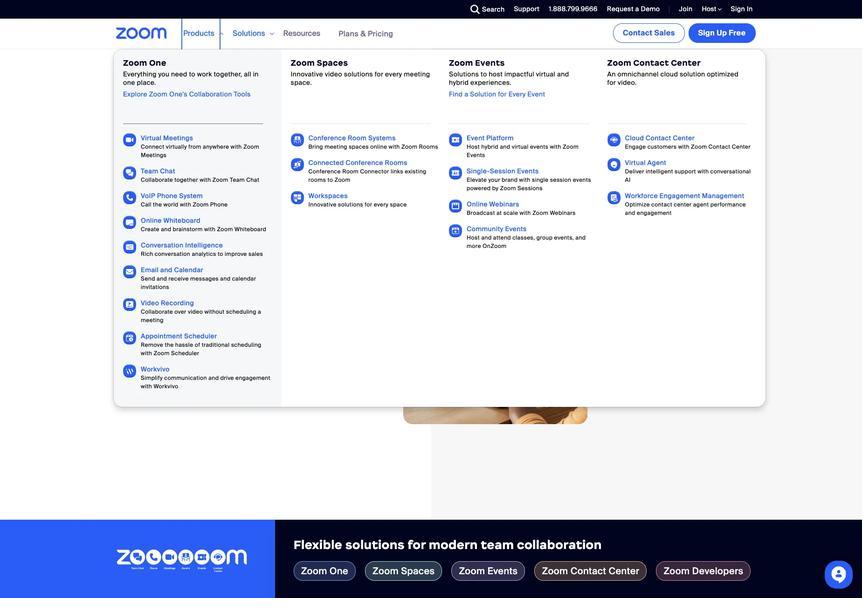 Task type: locate. For each thing, give the bounding box(es) containing it.
0 vertical spatial pricing
[[368, 29, 393, 38]]

0 horizontal spatial plans
[[137, 383, 157, 392]]

1.888.799.9666
[[549, 5, 598, 13]]

voip
[[141, 192, 155, 200]]

to inside conversation intelligence rich conversation analytics to improve sales
[[218, 250, 223, 258]]

team chat image
[[123, 166, 136, 180]]

0 vertical spatial chat
[[160, 167, 175, 175]]

all
[[244, 70, 251, 78]]

collaborate inside the team chat collaborate together with zoom team chat
[[141, 176, 173, 184]]

hybrid up find
[[449, 79, 469, 87]]

1 horizontal spatial plans & pricing
[[339, 29, 393, 38]]

1 horizontal spatial meeting
[[325, 143, 347, 151]]

events inside single-session events elevate your brand with single session events powered by zoom sessions
[[517, 167, 539, 175]]

0 vertical spatial virtual
[[536, 70, 556, 78]]

team chat collaborate together with zoom team chat
[[141, 167, 259, 184]]

2 vertical spatial a
[[258, 308, 261, 316]]

events up single
[[517, 167, 539, 175]]

events up the single-
[[467, 152, 485, 159]]

your inside the ai tools to fit your needs link
[[180, 61, 193, 69]]

without
[[204, 308, 225, 316]]

events right session
[[573, 176, 591, 184]]

innovative up space.
[[291, 70, 323, 78]]

sign
[[731, 5, 745, 13], [698, 28, 715, 38]]

1 horizontal spatial spaces
[[401, 565, 435, 577]]

everything
[[123, 70, 157, 78]]

rooms up links
[[385, 159, 407, 167]]

scheduling up zoom ai companion is your trusted digital assistant that empowers you.
[[226, 308, 256, 316]]

ai
[[138, 61, 144, 69], [625, 176, 631, 184], [123, 190, 156, 231], [152, 320, 161, 332], [251, 383, 258, 392]]

room inside conference room systems bring meeting spaces online with zoom rooms
[[348, 134, 367, 142]]

search button
[[464, 0, 507, 19]]

zoom interface icon image
[[438, 193, 622, 280]]

plans & pricing link
[[339, 29, 393, 38], [339, 29, 393, 38], [123, 377, 206, 398]]

1 vertical spatial whiteboard
[[235, 226, 266, 233]]

1 horizontal spatial virtual
[[536, 70, 556, 78]]

1 horizontal spatial one
[[330, 565, 348, 577]]

omnichannel
[[618, 70, 659, 78]]

create
[[141, 226, 159, 233]]

virtual up connect
[[141, 134, 161, 142]]

zoom inside zoom spaces innovative video solutions for every meeting space.
[[291, 58, 315, 68]]

0 vertical spatial solutions
[[344, 70, 373, 78]]

the inside voip phone system call the world with zoom phone
[[153, 201, 162, 208]]

events inside zoom events solutions to host impactful virtual and hybrid experiences. find a solution for every event
[[475, 58, 505, 68]]

ai inside virtual agent deliver intelligent support with conversational ai
[[625, 176, 631, 184]]

main content containing ai that makes you more
[[0, 19, 862, 598]]

center for zoom contact center an omnichannel cloud solution optimized for video.
[[671, 58, 701, 68]]

community events link
[[467, 225, 527, 233]]

0 vertical spatial &
[[361, 29, 366, 38]]

engage
[[625, 143, 646, 151]]

0 horizontal spatial rooms
[[385, 159, 407, 167]]

host right "join" on the top right of page
[[702, 5, 718, 13]]

conference
[[309, 134, 346, 142], [346, 159, 383, 167], [309, 168, 341, 175]]

sign for sign in
[[731, 5, 745, 13]]

solutions inside dropdown button
[[233, 28, 265, 38]]

1 vertical spatial online
[[141, 216, 162, 225]]

at inside "online webinars broadcast at scale with zoom webinars"
[[497, 209, 502, 217]]

ai inside ai that makes you more
[[123, 190, 156, 231]]

improve
[[225, 250, 247, 258]]

plans & pricing up zoom spaces innovative video solutions for every meeting space.
[[339, 29, 393, 38]]

conversation intelligence image
[[123, 241, 136, 254]]

engagement up discover ai companion
[[236, 374, 270, 382]]

your inside single-session events elevate your brand with single session events powered by zoom sessions
[[489, 176, 500, 184]]

1 horizontal spatial sign
[[731, 5, 745, 13]]

event right every
[[528, 90, 545, 98]]

companion
[[163, 320, 215, 332], [260, 383, 302, 392]]

1 vertical spatial webinars
[[550, 209, 576, 217]]

0 vertical spatial host
[[702, 5, 718, 13]]

1 horizontal spatial at
[[497, 209, 502, 217]]

community
[[467, 225, 504, 233]]

0 vertical spatial whiteboard
[[163, 216, 201, 225]]

with up sessions
[[519, 176, 531, 184]]

1 horizontal spatial chat
[[246, 176, 259, 184]]

spaces inside zoom spaces innovative video solutions for every meeting space.
[[317, 58, 348, 68]]

0 vertical spatial conference
[[309, 134, 346, 142]]

to up experiences.
[[481, 70, 487, 78]]

email and calendar link
[[141, 266, 203, 274]]

one down 'flexible'
[[330, 565, 348, 577]]

for
[[375, 70, 384, 78], [607, 79, 616, 87], [498, 90, 507, 98], [365, 201, 372, 208], [408, 538, 426, 553]]

you inside ai that makes you more
[[123, 226, 186, 267]]

host
[[702, 5, 718, 13], [467, 143, 480, 151], [467, 234, 480, 242]]

virtual for virtual meetings
[[141, 134, 161, 142]]

0 vertical spatial event
[[528, 90, 545, 98]]

& up zoom spaces innovative video solutions for every meeting space.
[[361, 29, 366, 38]]

0 horizontal spatial engagement
[[236, 374, 270, 382]]

companion for discover
[[260, 383, 302, 392]]

0 horizontal spatial &
[[159, 383, 165, 392]]

zoom inside zoom events solutions to host impactful virtual and hybrid experiences. find a solution for every event
[[449, 58, 473, 68]]

connected conference rooms conference room connector links existing rooms to zoom
[[309, 159, 427, 184]]

1 horizontal spatial solutions
[[449, 70, 479, 78]]

events up "host"
[[475, 58, 505, 68]]

with inside cloud contact center engage customers with zoom contact center
[[678, 143, 690, 151]]

brand
[[502, 176, 518, 184]]

main content
[[0, 19, 862, 598]]

phone up world
[[157, 192, 177, 200]]

webinars up events,
[[550, 209, 576, 217]]

0 vertical spatial plans & pricing
[[339, 29, 393, 38]]

engagement down contact
[[637, 209, 672, 217]]

intelligence
[[185, 241, 223, 250]]

virtual right impactful
[[536, 70, 556, 78]]

events inside tab
[[488, 565, 518, 577]]

more
[[194, 226, 280, 267], [467, 243, 481, 250]]

0 vertical spatial the
[[153, 201, 162, 208]]

0 horizontal spatial webinars
[[489, 200, 519, 208]]

sign for sign up free
[[698, 28, 715, 38]]

demo
[[641, 5, 660, 13]]

innovative inside workspaces innovative solutions for every space
[[309, 201, 337, 208]]

1 horizontal spatial hybrid
[[481, 143, 499, 151]]

1 vertical spatial companion
[[260, 383, 302, 392]]

empowers
[[123, 333, 170, 345]]

email and calendar send and receive messages and calendar invitations
[[141, 266, 256, 291]]

with up session
[[550, 143, 561, 151]]

one inside tab
[[330, 565, 348, 577]]

0 horizontal spatial that
[[164, 190, 235, 231]]

online for online whiteboard
[[141, 216, 162, 225]]

spaces down resources dropdown button
[[317, 58, 348, 68]]

online up 'create'
[[141, 216, 162, 225]]

and left calendar
[[220, 275, 231, 283]]

and inside workvivo simplify communication and drive engagement with workvivo
[[209, 374, 219, 382]]

with right together
[[200, 176, 211, 184]]

online whiteboard link
[[141, 216, 201, 225]]

collaborate down video
[[141, 308, 173, 316]]

an
[[607, 70, 616, 78]]

1 vertical spatial collaborate
[[141, 308, 173, 316]]

0 vertical spatial video
[[325, 70, 342, 78]]

and
[[557, 70, 569, 78], [500, 143, 510, 151], [625, 209, 636, 217], [161, 226, 171, 233], [481, 234, 492, 242], [576, 234, 586, 242], [160, 266, 172, 274], [157, 275, 167, 283], [220, 275, 231, 283], [209, 374, 219, 382]]

0 horizontal spatial sign
[[698, 28, 715, 38]]

host for community events
[[467, 234, 480, 242]]

0 vertical spatial innovative
[[291, 70, 323, 78]]

one inside zoom one everything you need to work together, all in one place. explore zoom one's collaboration tools
[[149, 58, 166, 68]]

1 vertical spatial solutions
[[449, 70, 479, 78]]

workvivo
[[141, 365, 170, 374], [154, 383, 178, 390]]

contact up customers
[[646, 134, 671, 142]]

your up by
[[489, 176, 500, 184]]

zoom inside "online webinars broadcast at scale with zoom webinars"
[[533, 209, 549, 217]]

plans down simplify
[[137, 383, 157, 392]]

host down community
[[467, 234, 480, 242]]

and left 'drive'
[[209, 374, 219, 382]]

1 horizontal spatial team
[[230, 176, 245, 184]]

every inside zoom spaces innovative video solutions for every meeting space.
[[385, 70, 402, 78]]

0 vertical spatial at
[[497, 209, 502, 217]]

with right support
[[698, 168, 709, 175]]

0 vertical spatial that
[[164, 190, 235, 231]]

solution
[[680, 70, 705, 78]]

collaborate for team
[[141, 176, 173, 184]]

virtual down platform
[[512, 143, 529, 151]]

0 vertical spatial a
[[635, 5, 639, 13]]

with right customers
[[678, 143, 690, 151]]

webinars up scale
[[489, 200, 519, 208]]

online inside "online webinars broadcast at scale with zoom webinars"
[[467, 200, 488, 208]]

every inside workspaces innovative solutions for every space
[[374, 201, 389, 208]]

plans inside product information navigation
[[339, 29, 359, 38]]

virtual inside virtual agent deliver intelligent support with conversational ai
[[625, 159, 646, 167]]

and up receive
[[160, 266, 172, 274]]

0 vertical spatial sign
[[731, 5, 745, 13]]

no
[[247, 333, 258, 345]]

2 horizontal spatial a
[[635, 5, 639, 13]]

center for cloud contact center engage customers with zoom contact center
[[673, 134, 695, 142]]

0 vertical spatial online
[[467, 200, 488, 208]]

your inside zoom ai companion is your trusted digital assistant that empowers you.
[[228, 320, 247, 332]]

with inside single-session events elevate your brand with single session events powered by zoom sessions
[[519, 176, 531, 184]]

0 horizontal spatial spaces
[[317, 58, 348, 68]]

events inside the event platform host hybrid and virtual events with zoom events
[[530, 143, 549, 151]]

agent
[[693, 201, 709, 208]]

zoom unified communication platform image
[[116, 550, 247, 574]]

center for zoom contact center
[[609, 565, 640, 577]]

for inside "zoom contact center an omnichannel cloud solution optimized for video."
[[607, 79, 616, 87]]

conference down connected
[[309, 168, 341, 175]]

invitations
[[141, 284, 169, 291]]

1 horizontal spatial the
[[165, 341, 174, 349]]

center inside "zoom contact center an omnichannel cloud solution optimized for video."
[[671, 58, 701, 68]]

messages
[[190, 275, 219, 283]]

host
[[489, 70, 503, 78]]

0 horizontal spatial event
[[467, 134, 485, 142]]

meetings down connect
[[141, 152, 167, 159]]

1 vertical spatial host
[[467, 143, 480, 151]]

events for community events host and attend classes, group events, and more onzoom
[[505, 225, 527, 233]]

room up "spaces"
[[348, 134, 367, 142]]

zoom inside online whiteboard create and brainstorm with zoom whiteboard
[[217, 226, 233, 233]]

1 vertical spatial virtual
[[625, 159, 646, 167]]

0 horizontal spatial more
[[194, 226, 280, 267]]

cloud contact center image
[[607, 133, 621, 146]]

join link left host dropdown button
[[672, 0, 695, 19]]

pricing down communication
[[167, 383, 192, 392]]

video.
[[618, 79, 637, 87]]

tools
[[234, 90, 251, 98]]

events for zoom events solutions to host impactful virtual and hybrid experiences. find a solution for every event
[[475, 58, 505, 68]]

0 horizontal spatial chat
[[160, 167, 175, 175]]

event platform image
[[449, 133, 462, 146]]

scheduling down trusted
[[231, 341, 261, 349]]

spaces for zoom
[[401, 565, 435, 577]]

experiences.
[[471, 79, 512, 87]]

0 horizontal spatial meeting
[[141, 317, 164, 324]]

world
[[163, 201, 178, 208]]

0 horizontal spatial phone
[[157, 192, 177, 200]]

2 vertical spatial solutions
[[345, 538, 405, 553]]

virtual up deliver
[[625, 159, 646, 167]]

whiteboard up sales
[[235, 226, 266, 233]]

innovative down workspaces
[[309, 201, 337, 208]]

1 vertical spatial scheduling
[[231, 341, 261, 349]]

0 horizontal spatial virtual
[[512, 143, 529, 151]]

host inside the event platform host hybrid and virtual events with zoom events
[[467, 143, 480, 151]]

1 vertical spatial that
[[356, 320, 374, 332]]

1 horizontal spatial whiteboard
[[235, 226, 266, 233]]

traditional
[[202, 341, 230, 349]]

whiteboard up brainstorm
[[163, 216, 201, 225]]

single-session events elevate your brand with single session events powered by zoom sessions
[[467, 167, 591, 192]]

scheduler up the 'of'
[[184, 332, 217, 340]]

in
[[747, 5, 753, 13]]

your right is
[[228, 320, 247, 332]]

sign left up
[[698, 28, 715, 38]]

rooms inside conference room systems bring meeting spaces online with zoom rooms
[[419, 143, 438, 151]]

2 horizontal spatial meeting
[[404, 70, 430, 78]]

plans & pricing down simplify
[[137, 383, 192, 392]]

zoom one everything you need to work together, all in one place. explore zoom one's collaboration tools
[[123, 58, 259, 98]]

one left fit
[[149, 58, 166, 68]]

meetings navigation
[[611, 19, 758, 45]]

every
[[385, 70, 402, 78], [374, 201, 389, 208]]

1 vertical spatial you
[[123, 226, 186, 267]]

zoom spaces tab
[[365, 561, 442, 581]]

0 vertical spatial every
[[385, 70, 402, 78]]

1 horizontal spatial video
[[325, 70, 342, 78]]

0 horizontal spatial a
[[258, 308, 261, 316]]

with inside conference room systems bring meeting spaces online with zoom rooms
[[389, 143, 400, 151]]

workvivo up simplify
[[141, 365, 170, 374]]

sign in link
[[724, 0, 758, 19], [731, 5, 753, 13]]

0 vertical spatial phone
[[157, 192, 177, 200]]

to left improve
[[218, 250, 223, 258]]

contact inside meetings navigation
[[623, 28, 653, 38]]

0 horizontal spatial hybrid
[[449, 79, 469, 87]]

with down the assistant
[[331, 333, 350, 345]]

you inside zoom one everything you need to work together, all in one place. explore zoom one's collaboration tools
[[158, 70, 169, 78]]

request a demo
[[607, 5, 660, 13]]

with down system
[[180, 201, 191, 208]]

host right event platform image
[[467, 143, 480, 151]]

at down online webinars "link"
[[497, 209, 502, 217]]

workvivo down simplify
[[154, 383, 178, 390]]

online
[[370, 143, 387, 151]]

host for event platform
[[467, 143, 480, 151]]

one's
[[169, 90, 187, 98]]

makes
[[243, 190, 352, 231]]

and right impactful
[[557, 70, 569, 78]]

virtual inside the event platform host hybrid and virtual events with zoom events
[[512, 143, 529, 151]]

1 vertical spatial room
[[342, 168, 359, 175]]

2 vertical spatial conference
[[309, 168, 341, 175]]

spaces for zoom spaces
[[317, 58, 348, 68]]

powered
[[467, 185, 491, 192]]

1 horizontal spatial events
[[573, 176, 591, 184]]

contact down the request a demo
[[623, 28, 653, 38]]

collaboration
[[517, 538, 602, 553]]

1 vertical spatial meeting
[[325, 143, 347, 151]]

spaces down flexible solutions for modern team collaboration
[[401, 565, 435, 577]]

meeting
[[404, 70, 430, 78], [325, 143, 347, 151], [141, 317, 164, 324]]

with inside virtual meetings connect virtually from anywhere with zoom meetings
[[231, 143, 242, 151]]

more down community
[[467, 243, 481, 250]]

1 vertical spatial the
[[165, 341, 174, 349]]

event platform host hybrid and virtual events with zoom events
[[467, 134, 579, 159]]

that inside ai that makes you more
[[164, 190, 235, 231]]

connected conference rooms image
[[291, 158, 304, 171]]

event inside zoom events solutions to host impactful virtual and hybrid experiences. find a solution for every event
[[528, 90, 545, 98]]

video
[[325, 70, 342, 78], [188, 308, 203, 316]]

event right event platform image
[[467, 134, 485, 142]]

voip phone system image
[[123, 191, 136, 204]]

single-session events image
[[449, 166, 462, 180]]

online up broadcast
[[467, 200, 488, 208]]

phone up online whiteboard create and brainstorm with zoom whiteboard
[[210, 201, 228, 208]]

with inside the team chat collaborate together with zoom team chat
[[200, 176, 211, 184]]

session
[[550, 176, 571, 184]]

conference up bring
[[309, 134, 346, 142]]

with inside included at no additional cost with your paid zoom user account.
[[331, 333, 350, 345]]

conference room systems image
[[291, 133, 304, 146]]

and down optimize
[[625, 209, 636, 217]]

workforce engagement management image
[[607, 191, 621, 204]]

one for zoom one everything you need to work together, all in one place. explore zoom one's collaboration tools
[[149, 58, 166, 68]]

scheduler down hassle
[[171, 350, 199, 357]]

0 vertical spatial workvivo
[[141, 365, 170, 374]]

zoom inside tab
[[664, 565, 690, 577]]

collaborate
[[141, 176, 173, 184], [141, 308, 173, 316]]

companion for zoom
[[163, 320, 215, 332]]

with inside workvivo simplify communication and drive engagement with workvivo
[[141, 383, 152, 390]]

contact up omnichannel
[[634, 58, 669, 68]]

cost
[[309, 333, 329, 345]]

sign left in
[[731, 5, 745, 13]]

& inside product information navigation
[[361, 29, 366, 38]]

room
[[348, 134, 367, 142], [342, 168, 359, 175]]

1 horizontal spatial virtual
[[625, 159, 646, 167]]

a inside video recording collaborate over video without scheduling a meeting
[[258, 308, 261, 316]]

online inside online whiteboard create and brainstorm with zoom whiteboard
[[141, 216, 162, 225]]

the down appointment
[[165, 341, 174, 349]]

zoom spaces
[[373, 565, 435, 577]]

1 vertical spatial events
[[573, 176, 591, 184]]

meetings up virtually
[[163, 134, 193, 142]]

simplify
[[141, 374, 163, 382]]

zoom logo image
[[116, 28, 167, 39]]

rooms left event platform image
[[419, 143, 438, 151]]

optimize
[[625, 201, 650, 208]]

virtual
[[536, 70, 556, 78], [512, 143, 529, 151]]

1 horizontal spatial a
[[465, 90, 468, 98]]

collaborate inside video recording collaborate over video without scheduling a meeting
[[141, 308, 173, 316]]

1 vertical spatial every
[[374, 201, 389, 208]]

0 vertical spatial engagement
[[637, 209, 672, 217]]

for inside zoom spaces innovative video solutions for every meeting space.
[[375, 70, 384, 78]]

discover ai companion
[[217, 383, 302, 392]]

a left demo
[[635, 5, 639, 13]]

the right call
[[153, 201, 162, 208]]

spaces inside zoom spaces 'tab'
[[401, 565, 435, 577]]

0 vertical spatial you
[[158, 70, 169, 78]]

conference room systems bring meeting spaces online with zoom rooms
[[309, 134, 438, 151]]

collaborate down team chat link
[[141, 176, 173, 184]]

to left work
[[189, 70, 195, 78]]

to inside zoom events solutions to host impactful virtual and hybrid experiences. find a solution for every event
[[481, 70, 487, 78]]

join link
[[672, 0, 695, 19], [679, 5, 693, 13]]

whiteboard
[[163, 216, 201, 225], [235, 226, 266, 233]]

1 vertical spatial sign
[[698, 28, 715, 38]]

with inside voip phone system call the world with zoom phone
[[180, 201, 191, 208]]

0 vertical spatial team
[[141, 167, 158, 175]]

and right events,
[[576, 234, 586, 242]]

and down the online whiteboard link
[[161, 226, 171, 233]]

1 vertical spatial chat
[[246, 176, 259, 184]]

your right fit
[[180, 61, 193, 69]]

1 vertical spatial innovative
[[309, 201, 337, 208]]

a inside zoom events solutions to host impactful virtual and hybrid experiences. find a solution for every event
[[465, 90, 468, 98]]

events up single
[[530, 143, 549, 151]]

assistant
[[313, 320, 354, 332]]

0 vertical spatial collaborate
[[141, 176, 173, 184]]

1 horizontal spatial webinars
[[550, 209, 576, 217]]

with down the systems
[[389, 143, 400, 151]]

1 vertical spatial video
[[188, 308, 203, 316]]

events up classes,
[[505, 225, 527, 233]]

0 horizontal spatial companion
[[163, 320, 215, 332]]

contact inside "zoom contact center an omnichannel cloud solution optimized for video."
[[634, 58, 669, 68]]

1 vertical spatial scheduler
[[171, 350, 199, 357]]

zoom ai companion is your trusted digital assistant that empowers you.
[[123, 320, 374, 345]]

your down the assistant
[[353, 333, 373, 345]]

recording
[[161, 299, 194, 307]]

for inside workspaces innovative solutions for every space
[[365, 201, 372, 208]]

pricing up zoom spaces innovative video solutions for every meeting space.
[[368, 29, 393, 38]]

1 vertical spatial event
[[467, 134, 485, 142]]

1 collaborate from the top
[[141, 176, 173, 184]]

& down simplify
[[159, 383, 165, 392]]

modern
[[429, 538, 478, 553]]

0 horizontal spatial one
[[149, 58, 166, 68]]

conference up 'connector'
[[346, 159, 383, 167]]

online for online webinars
[[467, 200, 488, 208]]

contact down collaboration
[[571, 565, 606, 577]]

place.
[[137, 79, 156, 87]]

1 horizontal spatial more
[[467, 243, 481, 250]]

1 vertical spatial at
[[235, 333, 245, 345]]

solutions inside zoom events solutions to host impactful virtual and hybrid experiences. find a solution for every event
[[449, 70, 479, 78]]

events down team at the bottom right of the page
[[488, 565, 518, 577]]

companion inside zoom ai companion is your trusted digital assistant that empowers you.
[[163, 320, 215, 332]]

with down the remove
[[141, 350, 152, 357]]

a
[[635, 5, 639, 13], [465, 90, 468, 98], [258, 308, 261, 316]]

virtual meetings connect virtually from anywhere with zoom meetings
[[141, 134, 259, 159]]

0 vertical spatial webinars
[[489, 200, 519, 208]]

rooms
[[419, 143, 438, 151], [385, 159, 407, 167]]

management
[[702, 192, 745, 200]]

virtual inside zoom events solutions to host impactful virtual and hybrid experiences. find a solution for every event
[[536, 70, 556, 78]]

host inside community events host and attend classes, group events, and more onzoom
[[467, 234, 480, 242]]

your inside included at no additional cost with your paid zoom user account.
[[353, 333, 373, 345]]

banner
[[105, 19, 766, 408]]

0 horizontal spatial video
[[188, 308, 203, 316]]

more up calendar
[[194, 226, 280, 267]]

cloud contact center engage customers with zoom contact center
[[625, 134, 751, 151]]

1 vertical spatial virtual
[[512, 143, 529, 151]]

solutions up find
[[449, 70, 479, 78]]

events inside single-session events elevate your brand with single session events powered by zoom sessions
[[573, 176, 591, 184]]

0 horizontal spatial the
[[153, 201, 162, 208]]

1 vertical spatial engagement
[[236, 374, 270, 382]]

contact up conversational at the right of page
[[709, 143, 731, 151]]

with right anywhere
[[231, 143, 242, 151]]

2 collaborate from the top
[[141, 308, 173, 316]]

video inside zoom spaces innovative video solutions for every meeting space.
[[325, 70, 342, 78]]

webinars
[[489, 200, 519, 208], [550, 209, 576, 217]]

space
[[390, 201, 407, 208]]

1 horizontal spatial online
[[467, 200, 488, 208]]

to right "rooms"
[[328, 176, 333, 184]]



Task type: describe. For each thing, give the bounding box(es) containing it.
solutions button
[[233, 19, 274, 49]]

elevate
[[467, 176, 487, 184]]

systems
[[368, 134, 396, 142]]

with inside "online webinars broadcast at scale with zoom webinars"
[[520, 209, 531, 217]]

hybrid inside the event platform host hybrid and virtual events with zoom events
[[481, 143, 499, 151]]

contact for zoom contact center
[[571, 565, 606, 577]]

you for one
[[158, 70, 169, 78]]

ai tools to fit your needs link
[[123, 58, 287, 73]]

with inside online whiteboard create and brainstorm with zoom whiteboard
[[204, 226, 216, 233]]

zoom inside included at no additional cost with your paid zoom user account.
[[146, 346, 172, 358]]

zoom inside zoom ai companion is your trusted digital assistant that empowers you.
[[123, 320, 149, 332]]

zoom inside single-session events elevate your brand with single session events powered by zoom sessions
[[500, 185, 516, 192]]

1 vertical spatial plans
[[137, 383, 157, 392]]

rooms inside connected conference rooms conference room connector links existing rooms to zoom
[[385, 159, 407, 167]]

online webinars image
[[449, 200, 462, 213]]

the inside appointment scheduler remove the hassle of traditional scheduling with zoom scheduler
[[165, 341, 174, 349]]

contact for zoom contact center an omnichannel cloud solution optimized for video.
[[634, 58, 669, 68]]

video inside video recording collaborate over video without scheduling a meeting
[[188, 308, 203, 316]]

zoom contact center
[[542, 565, 640, 577]]

single-session events link
[[467, 167, 539, 175]]

more inside ai that makes you more
[[194, 226, 280, 267]]

you for that
[[123, 226, 186, 267]]

meeting inside video recording collaborate over video without scheduling a meeting
[[141, 317, 164, 324]]

zoom inside "zoom contact center an omnichannel cloud solution optimized for video."
[[607, 58, 632, 68]]

solutions inside zoom spaces innovative video solutions for every meeting space.
[[344, 70, 373, 78]]

sales
[[655, 28, 675, 38]]

rich
[[141, 250, 153, 258]]

join link up meetings navigation
[[679, 5, 693, 13]]

trusted
[[249, 320, 281, 332]]

community events image
[[449, 224, 462, 237]]

0 vertical spatial meetings
[[163, 134, 193, 142]]

zoom contact center tab
[[535, 561, 647, 581]]

session
[[490, 167, 516, 175]]

sign up free
[[698, 28, 746, 38]]

flexible
[[294, 538, 342, 553]]

support
[[514, 5, 540, 13]]

online whiteboard create and brainstorm with zoom whiteboard
[[141, 216, 266, 233]]

1 vertical spatial workvivo
[[154, 383, 178, 390]]

cloud
[[625, 134, 644, 142]]

zoom events solutions to host impactful virtual and hybrid experiences. find a solution for every event
[[449, 58, 569, 98]]

meeting inside conference room systems bring meeting spaces online with zoom rooms
[[325, 143, 347, 151]]

workforce
[[625, 192, 658, 200]]

solutions inside workspaces innovative solutions for every space
[[338, 201, 363, 208]]

zoom inside cloud contact center engage customers with zoom contact center
[[691, 143, 707, 151]]

to left fit
[[164, 61, 170, 69]]

team chat link
[[141, 167, 175, 175]]

tools
[[146, 61, 162, 69]]

sign up free button
[[689, 23, 756, 43]]

engagement inside workforce engagement management optimize contact center agent performance and engagement
[[637, 209, 672, 217]]

by
[[492, 185, 499, 192]]

meeting inside zoom spaces innovative video solutions for every meeting space.
[[404, 70, 430, 78]]

online whiteboard image
[[123, 216, 136, 229]]

send
[[141, 275, 155, 283]]

included
[[193, 333, 233, 345]]

0 horizontal spatial team
[[141, 167, 158, 175]]

0 horizontal spatial pricing
[[167, 383, 192, 392]]

online webinars link
[[467, 200, 519, 208]]

events inside the event platform host hybrid and virtual events with zoom events
[[467, 152, 485, 159]]

remove
[[141, 341, 163, 349]]

1 vertical spatial meetings
[[141, 152, 167, 159]]

products button
[[183, 19, 223, 49]]

ai that makes you more
[[123, 190, 352, 267]]

zoom one tab
[[294, 561, 356, 581]]

with inside virtual agent deliver intelligent support with conversational ai
[[698, 168, 709, 175]]

account.
[[197, 346, 237, 358]]

and down community
[[481, 234, 492, 242]]

team
[[481, 538, 514, 553]]

virtual agent image
[[607, 158, 621, 171]]

scheduling inside video recording collaborate over video without scheduling a meeting
[[226, 308, 256, 316]]

zoom inside the event platform host hybrid and virtual events with zoom events
[[563, 143, 579, 151]]

1 vertical spatial &
[[159, 383, 165, 392]]

to inside connected conference rooms conference room connector links existing rooms to zoom
[[328, 176, 333, 184]]

collaborative
[[123, 262, 339, 302]]

zoom inside 'tab'
[[373, 565, 399, 577]]

center
[[674, 201, 692, 208]]

zoom inside virtual meetings connect virtually from anywhere with zoom meetings
[[243, 143, 259, 151]]

virtual for virtual agent
[[625, 159, 646, 167]]

your for fit
[[180, 61, 193, 69]]

email calendar image
[[123, 265, 136, 278]]

room inside connected conference rooms conference room connector links existing rooms to zoom
[[342, 168, 359, 175]]

one
[[123, 79, 135, 87]]

ai inside zoom ai companion is your trusted digital assistant that empowers you.
[[152, 320, 161, 332]]

sales
[[249, 250, 263, 258]]

with inside the event platform host hybrid and virtual events with zoom events
[[550, 143, 561, 151]]

connector
[[360, 168, 389, 175]]

plans & pricing inside main content
[[137, 383, 192, 392]]

and inside online whiteboard create and brainstorm with zoom whiteboard
[[161, 226, 171, 233]]

zoom inside conference room systems bring meeting spaces online with zoom rooms
[[402, 143, 417, 151]]

engagement
[[660, 192, 701, 200]]

event platform link
[[467, 134, 514, 142]]

communication
[[164, 374, 207, 382]]

one for zoom one
[[330, 565, 348, 577]]

innovative inside zoom spaces innovative video solutions for every meeting space.
[[291, 70, 323, 78]]

plans & pricing inside product information navigation
[[339, 29, 393, 38]]

workspaces image
[[291, 191, 304, 204]]

support
[[675, 168, 696, 175]]

more inside community events host and attend classes, group events, and more onzoom
[[467, 243, 481, 250]]

customers
[[648, 143, 677, 151]]

zoom events tab
[[452, 561, 525, 581]]

contact for cloud contact center engage customers with zoom contact center
[[646, 134, 671, 142]]

host inside dropdown button
[[702, 5, 718, 13]]

product information navigation
[[113, 19, 766, 408]]

sessions
[[518, 185, 543, 192]]

collaborate for video
[[141, 308, 173, 316]]

explore
[[123, 90, 147, 98]]

zoom inside the team chat collaborate together with zoom team chat
[[212, 176, 228, 184]]

contact sales
[[623, 28, 675, 38]]

spaces
[[349, 143, 369, 151]]

conference room systems link
[[309, 134, 396, 142]]

performance
[[711, 201, 746, 208]]

zoom inside connected conference rooms conference room connector links existing rooms to zoom
[[335, 176, 351, 184]]

cloud contact center link
[[625, 134, 695, 142]]

workvivo simplify communication and drive engagement with workvivo
[[141, 365, 270, 390]]

and inside workforce engagement management optimize contact center agent performance and engagement
[[625, 209, 636, 217]]

and up invitations
[[157, 275, 167, 283]]

calendar
[[232, 275, 256, 283]]

together,
[[214, 70, 242, 78]]

that inside zoom ai companion is your trusted digital assistant that empowers you.
[[356, 320, 374, 332]]

zoom inside appointment scheduler remove the hassle of traditional scheduling with zoom scheduler
[[154, 350, 170, 357]]

workvivo image
[[123, 365, 136, 378]]

events for zoom events
[[488, 565, 518, 577]]

contact
[[652, 201, 672, 208]]

your for elevate
[[489, 176, 500, 184]]

fit
[[172, 61, 178, 69]]

virtual meetings image
[[123, 133, 136, 146]]

flexible solutions for modern team collaboration tab list
[[294, 561, 844, 581]]

event inside the event platform host hybrid and virtual events with zoom events
[[467, 134, 485, 142]]

at inside included at no additional cost with your paid zoom user account.
[[235, 333, 245, 345]]

collaboration
[[189, 90, 232, 98]]

engagement inside workvivo simplify communication and drive engagement with workvivo
[[236, 374, 270, 382]]

1 horizontal spatial phone
[[210, 201, 228, 208]]

conference inside conference room systems bring meeting spaces online with zoom rooms
[[309, 134, 346, 142]]

space.
[[291, 79, 312, 87]]

pricing inside product information navigation
[[368, 29, 393, 38]]

with inside appointment scheduler remove the hassle of traditional scheduling with zoom scheduler
[[141, 350, 152, 357]]

links
[[391, 168, 403, 175]]

up
[[717, 28, 727, 38]]

classes,
[[513, 234, 535, 242]]

0 vertical spatial scheduler
[[184, 332, 217, 340]]

zoom inside voip phone system call the world with zoom phone
[[193, 201, 209, 208]]

workforce engagement management optimize contact center agent performance and engagement
[[625, 192, 746, 217]]

appointment scheduler link
[[141, 332, 217, 340]]

join
[[679, 5, 693, 13]]

hybrid inside zoom events solutions to host impactful virtual and hybrid experiences. find a solution for every event
[[449, 79, 469, 87]]

and inside zoom events solutions to host impactful virtual and hybrid experiences. find a solution for every event
[[557, 70, 569, 78]]

events,
[[554, 234, 574, 242]]

need
[[171, 70, 187, 78]]

discover
[[217, 383, 249, 392]]

receive
[[169, 275, 189, 283]]

appointment scheduler remove the hassle of traditional scheduling with zoom scheduler
[[141, 332, 261, 357]]

broadcast
[[467, 209, 495, 217]]

your for is
[[228, 320, 247, 332]]

and inside the event platform host hybrid and virtual events with zoom events
[[500, 143, 510, 151]]

0 horizontal spatial whiteboard
[[163, 216, 201, 225]]

video recording image
[[123, 298, 136, 312]]

zoom developers tab
[[656, 561, 751, 581]]

every
[[509, 90, 526, 98]]

virtual agent deliver intelligent support with conversational ai
[[625, 159, 751, 184]]

optimized
[[707, 70, 739, 78]]

workspaces link
[[309, 192, 348, 200]]

1 vertical spatial team
[[230, 176, 245, 184]]

rooms
[[309, 176, 326, 184]]

1 vertical spatial conference
[[346, 159, 383, 167]]

for inside zoom events solutions to host impactful virtual and hybrid experiences. find a solution for every event
[[498, 90, 507, 98]]

scheduling inside appointment scheduler remove the hassle of traditional scheduling with zoom scheduler
[[231, 341, 261, 349]]

host button
[[702, 5, 722, 14]]

paid
[[123, 346, 143, 358]]

video recording link
[[141, 299, 194, 307]]

banner containing zoom one
[[105, 19, 766, 408]]

to inside zoom one everything you need to work together, all in one place. explore zoom one's collaboration tools
[[189, 70, 195, 78]]

appointment scheduler image
[[123, 332, 136, 345]]

call
[[141, 201, 152, 208]]

conversation
[[155, 250, 190, 258]]

digital
[[283, 320, 311, 332]]



Task type: vqa. For each thing, say whether or not it's contained in the screenshot.
3rd menu item from the bottom of the Admin Menu menu
no



